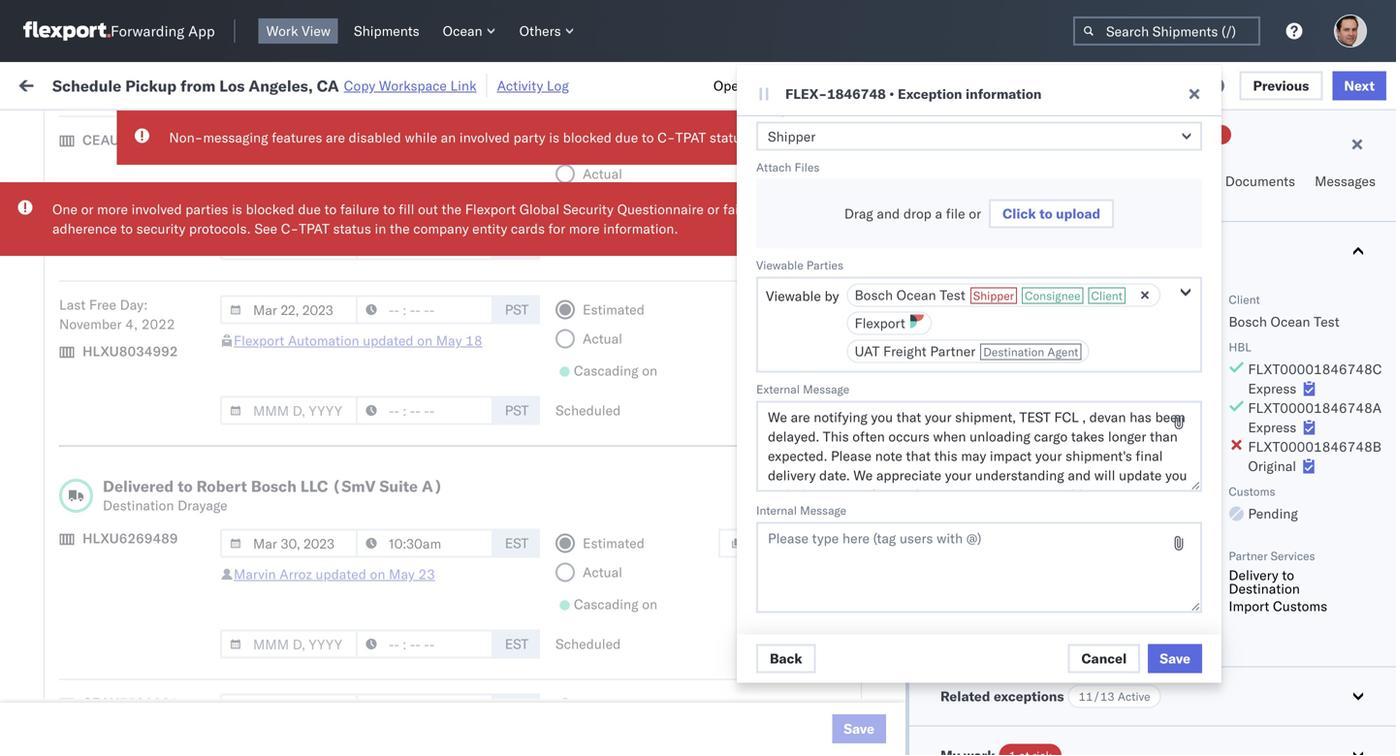 Task type: locate. For each thing, give the bounding box(es) containing it.
hlxu6269489, for schedule delivery appointment
[[1298, 322, 1397, 339]]

1 vertical spatial updated
[[316, 566, 366, 583]]

-- : -- -- text field for 2nd mmm d, yyyy text field from the bottom
[[356, 529, 494, 558]]

1 vertical spatial 11:59 pm pdt, nov 4, 2022
[[312, 280, 490, 297]]

schedule pickup from los angeles, ca button for flex-1889466
[[45, 439, 275, 480]]

schedule delivery appointment link up hlxu6269489
[[45, 491, 239, 511]]

uetu5238478 for 4:00 pm pst, dec 23, 2022
[[1298, 535, 1393, 552]]

2 vertical spatial -- : -- -- text field
[[356, 396, 494, 425]]

integration test account - karl lagerfeld up related
[[846, 664, 1098, 681]]

4 flex-1846748 from the top
[[1071, 365, 1171, 382]]

-
[[1000, 664, 1008, 681], [1000, 707, 1008, 723]]

delivery for 8:30 pm pst, jan 23, 2023
[[106, 663, 155, 680]]

1 ocean fcl from the top
[[594, 194, 661, 211]]

0 vertical spatial pending
[[1104, 376, 1154, 393]]

security
[[136, 220, 186, 237]]

2 estimated from the top
[[583, 301, 645, 318]]

pickup inside "schedule pickup from rotterdam, netherlands"
[[106, 696, 147, 713]]

- down related exceptions
[[1000, 707, 1008, 723]]

3 schedule delivery appointment from the top
[[45, 492, 239, 509]]

exceptions
[[994, 688, 1064, 705]]

schedule for schedule pickup from los angeles, ca button corresponding to flex-1846748
[[45, 269, 102, 286]]

shipment highlights
[[941, 242, 1072, 259]]

1 -- : -- -- text field from the top
[[356, 231, 494, 260]]

clearance
[[150, 184, 212, 201], [150, 397, 212, 414]]

schedule pickup from los angeles, ca down security
[[45, 269, 261, 305]]

2 flex-1846748 from the top
[[1071, 280, 1171, 297]]

0 vertical spatial integration
[[846, 664, 913, 681]]

3 1889466 from the top
[[1112, 536, 1171, 553]]

1 vertical spatial karl
[[1012, 707, 1037, 723]]

1 vertical spatial tpat
[[299, 220, 330, 237]]

flexport up entity
[[465, 201, 516, 218]]

the right in
[[390, 220, 410, 237]]

1 vertical spatial blocked
[[246, 201, 295, 218]]

clearance up security
[[150, 184, 212, 201]]

import inside partner services delivery to destination import customs dangerous goods
[[1229, 598, 1270, 615]]

schedule for schedule pickup from los angeles, ca button associated with flex-1889466
[[45, 440, 102, 457]]

1893174
[[1112, 621, 1171, 638]]

consignee for bookings test consignee
[[935, 621, 1000, 638]]

1 -- : -- -- text field from the top
[[356, 130, 494, 160]]

resize handle column header
[[277, 150, 301, 756], [493, 150, 516, 756], [561, 150, 584, 756], [687, 150, 710, 756], [813, 150, 836, 756], [1007, 150, 1030, 756], [1162, 150, 1185, 756], [1288, 150, 1311, 756], [1362, 150, 1385, 756]]

failure up status
[[340, 201, 380, 218]]

1 schedule delivery appointment button from the top
[[45, 235, 239, 257]]

flexport for flexport demo consignee
[[720, 621, 770, 638]]

to inside partner services delivery to destination import customs dangerous goods
[[1282, 567, 1295, 584]]

2 schedule delivery appointment from the top
[[45, 322, 239, 338]]

ceau7522281, hlxu6269489, for schedule delivery appointment
[[1195, 322, 1397, 339]]

upload down workitem
[[45, 184, 89, 201]]

4 schedule delivery appointment button from the top
[[45, 662, 239, 683]]

schedule pickup from los angeles, ca button for flex-1893174
[[45, 610, 275, 650]]

0 horizontal spatial vandelay
[[720, 194, 776, 211]]

c- right see
[[281, 220, 299, 237]]

msdu7304509
[[1195, 621, 1294, 638]]

1 horizontal spatial destination
[[984, 345, 1045, 359]]

0 horizontal spatial save
[[844, 721, 875, 738]]

0 vertical spatial scheduled
[[556, 237, 621, 254]]

viewable up viewable by
[[756, 258, 804, 273]]

lhuu7894563, uetu5238478 for 11:59 pm pst, dec 13, 2022
[[1195, 493, 1393, 510]]

0 vertical spatial upload customs clearance documents link
[[45, 183, 275, 222]]

from down last free day: november 4, 2022
[[151, 354, 179, 371]]

copy
[[344, 77, 376, 94]]

1 horizontal spatial pending
[[1249, 505, 1298, 522]]

1 ceau7522281 from the top
[[82, 131, 178, 148]]

4, down company
[[441, 280, 453, 297]]

confirm inside confirm delivery link
[[45, 578, 94, 595]]

file
[[946, 205, 966, 222]]

: for snoozed
[[446, 120, 450, 135]]

0 vertical spatial save
[[1160, 650, 1191, 667]]

1 vertical spatial c-
[[281, 220, 299, 237]]

1 horizontal spatial due
[[615, 129, 638, 146]]

3 cascading from the top
[[574, 596, 639, 613]]

priority shipment
[[941, 292, 1055, 307]]

schedule pickup from los angeles, ca up 'delivered'
[[45, 440, 261, 476]]

integration test account - karl lagerfeld down related
[[846, 707, 1098, 723]]

client for client name
[[720, 159, 751, 173]]

clearance down hlxu8034992
[[150, 397, 212, 414]]

0 horizontal spatial or
[[81, 201, 93, 218]]

nov left 18
[[412, 322, 437, 339]]

2 horizontal spatial destination
[[1229, 580, 1300, 597]]

schedule pickup from los angeles, ca down last free day: november 4, 2022
[[45, 354, 261, 391]]

angeles, for confirm pickup from los angeles, ca link
[[200, 525, 254, 542]]

2023 for 11:59 pm pst, jan 12, 2023
[[460, 621, 494, 638]]

: right while
[[446, 120, 450, 135]]

hlxu8034992
[[82, 343, 178, 360]]

client for client order
[[1068, 173, 1104, 190]]

tpat
[[676, 129, 706, 146], [299, 220, 330, 237]]

schedule delivery appointment
[[45, 236, 239, 253], [45, 322, 239, 338], [45, 492, 239, 509], [45, 663, 239, 680]]

0 vertical spatial integration test account - karl lagerfeld
[[846, 664, 1098, 681]]

save for left save button
[[844, 721, 875, 738]]

external message
[[756, 382, 850, 397]]

failure
[[340, 201, 380, 218], [723, 201, 763, 218]]

express for flxt00001846748c
[[1249, 380, 1297, 397]]

2 horizontal spatial work
[[1018, 173, 1050, 190]]

activity
[[497, 77, 543, 94]]

hlxu6269489,
[[1298, 237, 1397, 254], [1298, 279, 1397, 296], [1298, 322, 1397, 339], [1298, 365, 1397, 382], [1298, 407, 1397, 424]]

2 11:59 pm pdt, nov 4, 2022 from the top
[[312, 280, 490, 297]]

global
[[520, 201, 560, 218]]

3 hlxu6269489, from the top
[[1298, 322, 1397, 339]]

blocked,
[[237, 120, 286, 135]]

1 vertical spatial flex-2130387
[[1071, 707, 1171, 723]]

0 vertical spatial 1889466
[[1112, 450, 1171, 467]]

1 vertical spatial is
[[232, 201, 242, 218]]

3 appointment from the top
[[159, 492, 239, 509]]

nov left 8,
[[411, 408, 436, 425]]

-- : -- -- text field for third mmm d, yyyy text box from the bottom
[[356, 295, 494, 324]]

Please type here (tag users with @) text field
[[756, 522, 1203, 613]]

dec for 24,
[[404, 579, 429, 595]]

viewable for viewable parties
[[756, 258, 804, 273]]

0 vertical spatial upload
[[45, 184, 89, 201]]

destination inside delivered to robert bosch llc (smv suite a) destination drayage
[[103, 497, 174, 514]]

ceau7522281, hlxu6269489, for schedule pickup from los angeles, ca
[[1195, 279, 1397, 296]]

3 ceau7522281, from the top
[[1195, 322, 1294, 339]]

1 vertical spatial est
[[505, 636, 529, 653]]

2 vertical spatial cascading on
[[574, 596, 658, 613]]

lhuu7894563, uetu5238478 for 4:00 pm pst, dec 23, 2022
[[1195, 535, 1393, 552]]

status
[[105, 120, 139, 135]]

shipment
[[996, 292, 1055, 307]]

documents up broker at the top right of page
[[1085, 340, 1145, 354]]

4 lhuu7894563, from the top
[[1195, 578, 1295, 595]]

ceau7522281, hlxu6269489,
[[1195, 237, 1397, 254], [1195, 279, 1397, 296], [1195, 322, 1397, 339], [1195, 365, 1397, 382], [1195, 407, 1397, 424]]

1 horizontal spatial :
[[446, 120, 450, 135]]

customs
[[92, 184, 147, 201], [92, 397, 147, 414], [1229, 484, 1276, 499], [1273, 598, 1328, 615]]

test down by
[[805, 322, 830, 339]]

upload for first upload customs clearance documents button
[[45, 184, 89, 201]]

confirm pickup from los angeles, ca link
[[45, 524, 275, 563]]

1 ceau7522281, from the top
[[1195, 237, 1294, 254]]

1 schedule pickup from los angeles, ca link from the top
[[45, 268, 275, 307]]

day:
[[120, 296, 148, 313]]

12:00 am pdt, sep 26, 2022
[[312, 194, 499, 211]]

work for work "button"
[[1018, 173, 1050, 190]]

estimated for first mmm d, yyyy text box from the top
[[583, 136, 645, 153]]

schedule pickup from los angeles, ca for flex-1893174
[[45, 611, 261, 647]]

schedule delivery appointment button up "schedule pickup from rotterdam, netherlands"
[[45, 662, 239, 683]]

1 vertical spatial upload customs clearance documents
[[45, 397, 212, 434]]

0 horizontal spatial blocked
[[246, 201, 295, 218]]

west
[[905, 194, 936, 211]]

1 vertical spatial ceau7522281
[[82, 695, 178, 712]]

actual for pst
[[583, 330, 623, 347]]

9 ocean fcl from the top
[[594, 621, 661, 638]]

0 horizontal spatial consignee
[[813, 621, 879, 638]]

log
[[547, 77, 569, 94]]

1 vertical spatial clearance
[[150, 397, 212, 414]]

1 vertical spatial viewable
[[766, 288, 821, 305]]

save button
[[1149, 644, 1203, 673], [832, 715, 886, 744]]

client inside client bosch ocean test incoterm fob
[[1229, 292, 1261, 307]]

1 vertical spatial am
[[345, 579, 367, 595]]

1 horizontal spatial involved
[[460, 129, 510, 146]]

11/13
[[1079, 690, 1115, 704]]

pst, left 8,
[[378, 408, 408, 425]]

customs inside partner services delivery to destination import customs dangerous goods
[[1273, 598, 1328, 615]]

1 appointment from the top
[[159, 236, 239, 253]]

ocean inside client bosch ocean test incoterm fob
[[1271, 313, 1311, 330]]

bosch
[[934, 145, 972, 162], [720, 237, 758, 254], [846, 237, 884, 254], [720, 280, 758, 297], [846, 280, 884, 297], [855, 287, 893, 304], [1229, 313, 1267, 330], [720, 322, 758, 339], [846, 322, 884, 339], [720, 365, 758, 382], [846, 365, 884, 382], [720, 408, 758, 425], [846, 408, 884, 425], [720, 450, 758, 467], [846, 450, 884, 467], [251, 477, 297, 496], [720, 493, 758, 510], [846, 493, 884, 510], [720, 536, 758, 553], [846, 536, 884, 553], [720, 579, 758, 595]]

11:59 pm pdt, nov 4, 2022 up 11:00 pm pst, nov 8, 2022
[[312, 322, 490, 339]]

schedule delivery appointment for 11:59 pm pst, dec 13, 2022
[[45, 492, 239, 509]]

0 horizontal spatial save button
[[832, 715, 886, 744]]

1 schedule delivery appointment from the top
[[45, 236, 239, 253]]

2 est from the top
[[505, 636, 529, 653]]

destination inside partner services delivery to destination import customs dangerous goods
[[1229, 580, 1300, 597]]

confirm up confirm delivery on the bottom left of the page
[[45, 525, 94, 542]]

client down shipment highlights button
[[1092, 289, 1123, 303]]

0 vertical spatial is
[[549, 129, 560, 146]]

flex-1889466 button
[[1040, 446, 1175, 473], [1040, 446, 1175, 473], [1040, 488, 1175, 515], [1040, 488, 1175, 515], [1040, 531, 1175, 558], [1040, 531, 1175, 558]]

risk
[[422, 75, 444, 92]]

appointment up hlxu8034992
[[159, 322, 239, 338]]

client for client bosch ocean test incoterm fob
[[1229, 292, 1261, 307]]

test inside client bosch ocean test incoterm fob
[[1314, 313, 1340, 330]]

work up status : ready for work, blocked, in progress
[[211, 75, 244, 92]]

express up original
[[1249, 419, 1297, 436]]

1 vertical spatial 1889466
[[1112, 493, 1171, 510]]

nov for schedule delivery appointment
[[412, 322, 437, 339]]

client for client
[[1092, 289, 1123, 303]]

pending for customs
[[1249, 505, 1298, 522]]

for right available at the right
[[1198, 340, 1212, 354]]

0 vertical spatial save button
[[1149, 644, 1203, 673]]

3 cascading on from the top
[[574, 596, 658, 613]]

test down related
[[916, 707, 942, 723]]

2 schedule pickup from los angeles, ca from the top
[[45, 354, 261, 391]]

exception
[[898, 85, 963, 102], [756, 103, 809, 117]]

1 vertical spatial due
[[298, 201, 321, 218]]

pst up snooze
[[505, 136, 529, 153]]

2 2130387 from the top
[[1112, 707, 1171, 723]]

pst, for 8:30 pm pst, jan 23, 2023
[[370, 664, 399, 681]]

schedule pickup from los angeles, ca link down security
[[45, 268, 275, 307]]

gvcu5265864, nyku9743990
[[1195, 663, 1394, 680], [1195, 706, 1394, 723]]

involved inside one or more involved parties is blocked due to failure to fill out the flexport global security questionnaire or failure to demonstrate adherence to security protocols. see c-tpat status in the company entity cards for more information.
[[131, 201, 182, 218]]

delivery down the services
[[1229, 567, 1279, 584]]

message
[[281, 75, 336, 92], [803, 382, 850, 397], [800, 503, 847, 518]]

delivered
[[103, 477, 174, 496]]

account down related
[[945, 707, 997, 723]]

2 vertical spatial 1889466
[[1112, 536, 1171, 553]]

1 vertical spatial work
[[211, 75, 244, 92]]

0 vertical spatial destination
[[984, 345, 1045, 359]]

-- : -- -- text field up a)
[[356, 396, 494, 425]]

0 vertical spatial est
[[505, 535, 529, 552]]

to
[[642, 129, 654, 146], [325, 201, 337, 218], [383, 201, 395, 218], [766, 201, 778, 218], [1040, 205, 1053, 222], [121, 220, 133, 237], [178, 477, 193, 496], [1282, 567, 1295, 584]]

from down 'delivered'
[[143, 525, 171, 542]]

0 vertical spatial dec
[[411, 493, 437, 510]]

client order
[[1068, 173, 1104, 209]]

Search Shipments (/) text field
[[1074, 16, 1261, 46]]

work
[[266, 22, 298, 39], [211, 75, 244, 92], [1018, 173, 1050, 190]]

from
[[180, 76, 216, 95], [151, 269, 179, 286], [151, 354, 179, 371], [151, 440, 179, 457], [143, 525, 171, 542], [151, 611, 179, 627], [151, 696, 179, 713]]

for down global
[[549, 220, 566, 237]]

flexport inside one or more involved parties is blocked due to failure to fill out the flexport global security questionnaire or failure to demonstrate adherence to security protocols. see c-tpat status in the company entity cards for more information.
[[465, 201, 516, 218]]

1 1889466 from the top
[[1112, 450, 1171, 467]]

0 vertical spatial exception
[[898, 85, 963, 102]]

4 resize handle column header from the left
[[687, 150, 710, 756]]

from for 'schedule pickup from los angeles, ca' link associated with flex-1893174
[[151, 611, 179, 627]]

involved up security
[[131, 201, 182, 218]]

1 vertical spatial upload customs clearance documents button
[[45, 396, 275, 437]]

1 vertical spatial gvcu5265864,
[[1195, 706, 1295, 723]]

schedule for flex-1893174's schedule pickup from los angeles, ca button
[[45, 611, 102, 627]]

related
[[941, 688, 991, 705]]

schedule pickup from los angeles, ca link for flex-1846748
[[45, 268, 275, 307]]

0 horizontal spatial partner
[[930, 343, 976, 360]]

drayage
[[178, 497, 228, 514]]

1 account from the top
[[945, 664, 997, 681]]

10 ocean fcl from the top
[[594, 664, 661, 681]]

2 : from the left
[[446, 120, 450, 135]]

action
[[1330, 75, 1373, 92]]

2 lhuu7894563, from the top
[[1195, 493, 1295, 510]]

schedule delivery appointment button for 11:59 pm pst, dec 13, 2022
[[45, 491, 239, 513]]

flexport inside button
[[855, 315, 906, 332]]

pending
[[1104, 376, 1154, 393], [1249, 505, 1298, 522]]

delivery inside button
[[98, 578, 148, 595]]

due inside one or more involved parties is blocked due to failure to fill out the flexport global security questionnaire or failure to demonstrate adherence to security protocols. see c-tpat status in the company entity cards for more information.
[[298, 201, 321, 218]]

ceau7522281, hlxu6269489, down the documents button
[[1195, 237, 1397, 254]]

7 resize handle column header from the left
[[1162, 150, 1185, 756]]

5 ceau7522281, from the top
[[1195, 407, 1294, 424]]

internal message
[[756, 503, 847, 518]]

upload customs clearance documents link for 1st upload customs clearance documents button from the bottom
[[45, 396, 275, 435]]

lagerfeld up the 11/13
[[1040, 664, 1098, 681]]

1 vertical spatial 2023
[[452, 664, 486, 681]]

8 resize handle column header from the left
[[1288, 150, 1311, 756]]

1 vertical spatial save
[[844, 721, 875, 738]]

pst, for 6:00 am pst, dec 24, 2022
[[371, 579, 400, 595]]

3 schedule pickup from los angeles, ca button from the top
[[45, 439, 275, 480]]

MMM D, YYYY text field
[[220, 130, 358, 160], [220, 529, 358, 558], [220, 694, 358, 723]]

available
[[1148, 340, 1195, 354]]

-- : -- -- text field for second mmm d, yyyy text box from the bottom of the page
[[356, 396, 494, 425]]

11:59 pm pdt, nov 4, 2022 down in
[[312, 280, 490, 297]]

2 vertical spatial cascading
[[574, 596, 639, 613]]

2 uetu5238478 from the top
[[1298, 493, 1393, 510]]

tpat down 12:00
[[299, 220, 330, 237]]

pickup inside confirm pickup from los angeles, ca
[[98, 525, 140, 542]]

clearance for 1st upload customs clearance documents button from the bottom's the upload customs clearance documents 'link'
[[150, 397, 212, 414]]

1 vertical spatial save button
[[832, 715, 886, 744]]

involved
[[460, 129, 510, 146], [131, 201, 182, 218]]

client name
[[720, 159, 785, 173]]

0 vertical spatial updated
[[363, 332, 414, 349]]

0 horizontal spatial due
[[298, 201, 321, 218]]

11:59 pm pdt, nov 4, 2022 for schedule pickup from los angeles, ca
[[312, 280, 490, 297]]

confirm delivery link
[[45, 577, 148, 596]]

container
[[1195, 151, 1247, 165]]

the up company
[[442, 201, 462, 218]]

schedule delivery appointment link for 11:59 pm pst, dec 13, 2022
[[45, 491, 239, 511]]

maeu94084
[[1321, 664, 1397, 681], [1321, 707, 1397, 723]]

test up incoterm
[[931, 322, 957, 339]]

lagerfeld down the 11/13
[[1040, 707, 1098, 723]]

nov down company
[[412, 280, 437, 297]]

0 vertical spatial for
[[185, 120, 201, 135]]

schedule pickup from los angeles, ca link up drayage
[[45, 439, 275, 478]]

hlxu6269489, for schedule pickup from los angeles, ca
[[1298, 279, 1397, 296]]

express for flxt00001846748a
[[1249, 419, 1297, 436]]

-- : -- -- text field
[[356, 130, 494, 160], [356, 529, 494, 558], [356, 630, 494, 659], [356, 694, 494, 723]]

0 horizontal spatial may
[[389, 566, 415, 583]]

confirm for confirm delivery
[[45, 578, 94, 595]]

attach
[[756, 160, 792, 175]]

flxt00001846748b
[[1249, 438, 1382, 455]]

schedule pickup from los angeles, ca
[[45, 269, 261, 305], [45, 354, 261, 391], [45, 440, 261, 476], [45, 611, 261, 647]]

3 flex-1846748 from the top
[[1071, 322, 1171, 339]]

mmm d, yyyy text field up automation
[[220, 295, 358, 324]]

4 mmm d, yyyy text field from the top
[[220, 630, 358, 659]]

from for schedule pickup from rotterdam, netherlands link
[[151, 696, 179, 713]]

0 vertical spatial clearance
[[150, 184, 212, 201]]

0 horizontal spatial failure
[[340, 201, 380, 218]]

3 scheduled from the top
[[556, 636, 621, 653]]

sops
[[1176, 173, 1209, 190]]

from inside "schedule pickup from rotterdam, netherlands"
[[151, 696, 179, 713]]

flexport left automation
[[234, 332, 284, 349]]

work button
[[1010, 164, 1060, 221]]

pst, for 11:59 pm pst, jan 12, 2023
[[378, 621, 408, 638]]

wants flexport in-bond transit
[[941, 549, 1069, 579]]

Please type here (tag users with @) text field
[[756, 401, 1203, 492]]

is inside one or more involved parties is blocked due to failure to fill out the flexport global security questionnaire or failure to demonstrate adherence to security protocols. see c-tpat status in the company entity cards for more information.
[[232, 201, 242, 218]]

1 vertical spatial destination
[[103, 497, 174, 514]]

vandelay for vandelay west
[[846, 194, 902, 211]]

failure down client name
[[723, 201, 763, 218]]

est for scheduled
[[505, 636, 529, 653]]

schedule pickup from los angeles, ca button down last free day: november 4, 2022
[[45, 354, 275, 394]]

ceau7522281, for upload customs clearance documents
[[1195, 407, 1294, 424]]

click to upload
[[1003, 205, 1101, 222]]

1 vertical spatial for
[[549, 220, 566, 237]]

1 flex-1846748 from the top
[[1071, 237, 1171, 254]]

0 horizontal spatial pending
[[1104, 376, 1154, 393]]

updated right automation
[[363, 332, 414, 349]]

bosch inside delivered to robert bosch llc (smv suite a) destination drayage
[[251, 477, 297, 496]]

import
[[163, 75, 207, 92], [1229, 598, 1270, 615]]

2 upload from the top
[[45, 397, 89, 414]]

test inside the ctpat block bosch ocean test
[[1019, 145, 1045, 162]]

vandelay for vandelay
[[720, 194, 776, 211]]

lagerfeld
[[1040, 664, 1098, 681], [1040, 707, 1098, 723]]

3 schedule pickup from los angeles, ca link from the top
[[45, 439, 275, 478]]

to inside button
[[1040, 205, 1053, 222]]

viewable down viewable parties
[[766, 288, 821, 305]]

1 vertical spatial jan
[[403, 664, 424, 681]]

work inside "button"
[[1018, 173, 1050, 190]]

arroz
[[280, 566, 312, 583]]

0 vertical spatial the
[[442, 201, 462, 218]]

1 horizontal spatial import
[[1229, 598, 1270, 615]]

0 vertical spatial 23,
[[431, 536, 452, 553]]

wants
[[941, 549, 974, 563]]

out
[[418, 201, 438, 218]]

am for pdt,
[[354, 194, 376, 211]]

-- : -- -- text field for 1st mmm d, yyyy text field from the bottom of the page
[[356, 694, 494, 723]]

upload customs clearance documents link
[[45, 183, 275, 222], [45, 396, 275, 435]]

from inside confirm pickup from los angeles, ca
[[143, 525, 171, 542]]

: for status
[[139, 120, 143, 135]]

3 uetu5238478 from the top
[[1298, 535, 1393, 552]]

0 horizontal spatial mode
[[594, 159, 623, 173]]

1 integration test account - karl lagerfeld from the top
[[846, 664, 1098, 681]]

4 uetu5238478 from the top
[[1298, 578, 1393, 595]]

8 fcl from the top
[[637, 579, 661, 595]]

pst right 8,
[[505, 402, 529, 419]]

1 clearance from the top
[[150, 184, 212, 201]]

freight
[[883, 343, 927, 360]]

cancel button
[[1068, 644, 1141, 673]]

schedule delivery appointment button up hlxu8034992
[[45, 321, 239, 342]]

0 vertical spatial upload customs clearance documents button
[[45, 183, 275, 224]]

1 horizontal spatial more
[[569, 220, 600, 237]]

confirm inside confirm pickup from los angeles, ca
[[45, 525, 94, 542]]

3 schedule delivery appointment button from the top
[[45, 491, 239, 513]]

angeles, for 'schedule pickup from los angeles, ca' link associated with flex-1893174
[[208, 611, 261, 627]]

los down drayage
[[175, 525, 197, 542]]

0 vertical spatial gvcu5265864, nyku9743990
[[1195, 663, 1394, 680]]

3 actual from the top
[[583, 564, 623, 581]]

0 horizontal spatial involved
[[131, 201, 182, 218]]

schedule delivery appointment for 8:30 pm pst, jan 23, 2023
[[45, 663, 239, 680]]

23, for jan
[[428, 664, 449, 681]]

priority
[[941, 292, 993, 307]]

dec left "24,"
[[404, 579, 429, 595]]

ceau7522281 up "workitem" button
[[82, 131, 178, 148]]

operator: omkar savant
[[714, 77, 864, 94]]

3 schedule delivery appointment link from the top
[[45, 491, 239, 511]]

bosch ocean test link
[[934, 145, 1045, 164]]

1 vertical spatial actual
[[583, 330, 623, 347]]

1 vertical spatial scheduled
[[556, 402, 621, 419]]

lhuu7894563, uetu5238478 for 6:00 am pst, dec 24, 2022
[[1195, 578, 1393, 595]]

schedule delivery appointment for 11:59 pm pdt, nov 4, 2022
[[45, 322, 239, 338]]

angeles, inside confirm pickup from los angeles, ca
[[200, 525, 254, 542]]

to up mode button
[[642, 129, 654, 146]]

2 horizontal spatial for
[[1198, 340, 1212, 354]]

2 cascading on from the top
[[574, 362, 658, 379]]

messages button
[[1307, 164, 1387, 221]]

pending for documents available for broker
[[1104, 376, 1154, 393]]

0 vertical spatial flex-1889466
[[1071, 450, 1171, 467]]

destination down the services
[[1229, 580, 1300, 597]]

1846748 up available at the right
[[1112, 280, 1171, 297]]

23, down 12,
[[428, 664, 449, 681]]

11:59 pm pst, dec 13, 2022
[[312, 493, 498, 510]]

8:30
[[312, 664, 342, 681]]

2 scheduled from the top
[[556, 402, 621, 419]]

flex-2395849 button
[[1040, 190, 1175, 217], [1040, 190, 1175, 217]]

express down test123456 button
[[960, 522, 1009, 539]]

non-
[[169, 129, 203, 146]]

Shipper text field
[[756, 122, 1203, 151]]

2 confirm from the top
[[45, 578, 94, 595]]

schedule inside "schedule pickup from rotterdam, netherlands"
[[45, 696, 102, 713]]

1 horizontal spatial for
[[549, 220, 566, 237]]

0 vertical spatial no
[[455, 120, 470, 135]]

suite
[[380, 477, 418, 496]]

upload customs clearance documents for 1st upload customs clearance documents button from the bottom's the upload customs clearance documents 'link'
[[45, 397, 212, 434]]

0 vertical spatial express
[[1249, 380, 1297, 397]]

2 upload customs clearance documents from the top
[[45, 397, 212, 434]]

5 ceau7522281, hlxu6269489, from the top
[[1195, 407, 1397, 424]]

1846748 down 2395849
[[1112, 237, 1171, 254]]

9 resize handle column header from the left
[[1362, 150, 1385, 756]]

flex-1893174 button
[[1040, 616, 1175, 643], [1040, 616, 1175, 643]]

flex-2130387 up 11/13 active
[[1071, 664, 1171, 681]]

-- : -- -- text field
[[356, 231, 494, 260], [356, 295, 494, 324], [356, 396, 494, 425]]

4, inside last free day: november 4, 2022
[[125, 316, 138, 333]]

0 vertical spatial jan
[[411, 621, 433, 638]]

2 schedule delivery appointment link from the top
[[45, 321, 239, 340]]

1 horizontal spatial tpat
[[676, 129, 706, 146]]

upload customs clearance documents button down hlxu8034992
[[45, 396, 275, 437]]

4 schedule pickup from los angeles, ca from the top
[[45, 611, 261, 647]]

4 schedule pickup from los angeles, ca button from the top
[[45, 610, 275, 650]]

0 vertical spatial gvcu5265864,
[[1195, 663, 1295, 680]]

workspace
[[379, 77, 447, 94]]

scheduled for est
[[556, 636, 621, 653]]

updated for automation
[[363, 332, 414, 349]]

jan for 23,
[[403, 664, 424, 681]]

schedule delivery appointment button for 8:30 pm pst, jan 23, 2023
[[45, 662, 239, 683]]

pm left suite
[[354, 493, 375, 510]]

1 vertical spatial partner
[[1229, 549, 1268, 563]]

1 vertical spatial dec
[[403, 536, 428, 553]]

express up flxt00001846748a
[[1249, 380, 1297, 397]]

ctpat
[[1161, 128, 1190, 142]]

0 vertical spatial ceau7522281
[[82, 131, 178, 148]]

2 vertical spatial dec
[[404, 579, 429, 595]]

1 maeu94084 from the top
[[1321, 664, 1397, 681]]

lhuu7894563, for 6:00 am pst, dec 24, 2022
[[1195, 578, 1295, 595]]

work left view
[[266, 22, 298, 39]]

internal
[[756, 503, 797, 518]]

4 estimated from the top
[[583, 700, 645, 717]]

schedule pickup from los angeles, ca button down security
[[45, 268, 275, 309]]

more
[[97, 201, 128, 218], [569, 220, 600, 237]]

message up "in"
[[281, 75, 336, 92]]

0 vertical spatial viewable
[[756, 258, 804, 273]]

4 schedule pickup from los angeles, ca link from the top
[[45, 610, 275, 648]]

documents
[[1226, 173, 1296, 190], [45, 203, 115, 220], [1085, 340, 1145, 354], [45, 417, 115, 434]]

0 vertical spatial lagerfeld
[[1040, 664, 1098, 681]]

0 vertical spatial mode
[[594, 159, 623, 173]]

: left 'ready'
[[139, 120, 143, 135]]

demo
[[774, 621, 810, 638]]

message right external
[[803, 382, 850, 397]]

destination inside uat freight partner destination agent
[[984, 345, 1045, 359]]

test123456 up flxt00001846748c
[[1321, 322, 1397, 339]]

may left 18
[[436, 332, 462, 349]]

MMM D, YYYY text field
[[220, 231, 358, 260], [220, 295, 358, 324], [220, 396, 358, 425], [220, 630, 358, 659]]

1 vertical spatial 23,
[[428, 664, 449, 681]]

1 horizontal spatial blocked
[[563, 129, 612, 146]]

jan down the 11:59 pm pst, jan 12, 2023
[[403, 664, 424, 681]]

container numbers
[[1195, 151, 1247, 181]]

1 vertical spatial lagerfeld
[[1040, 707, 1098, 723]]

flexport for flexport automation updated on may 18
[[234, 332, 284, 349]]

0 vertical spatial confirm
[[45, 525, 94, 542]]

0 vertical spatial actual
[[583, 165, 623, 182]]

to inside delivered to robert bosch llc (smv suite a) destination drayage
[[178, 477, 193, 496]]

rotterdam,
[[183, 696, 252, 713]]

2 clearance from the top
[[150, 397, 212, 414]]

abcdefg78
[[1321, 450, 1397, 467]]

1 vertical spatial upload customs clearance documents link
[[45, 396, 275, 435]]

bosch inside client bosch ocean test incoterm fob
[[1229, 313, 1267, 330]]

consignee right demo
[[813, 621, 879, 638]]

schedule pickup from los angeles, ca link
[[45, 268, 275, 307], [45, 354, 275, 392], [45, 439, 275, 478], [45, 610, 275, 648]]

blocked up see
[[246, 201, 295, 218]]

1 vertical spatial flex-1889466
[[1071, 493, 1171, 510]]



Task type: describe. For each thing, give the bounding box(es) containing it.
24,
[[433, 579, 454, 595]]

4 pst from the top
[[505, 402, 529, 419]]

-- : -- -- text field for 1st mmm d, yyyy text field from the top of the page
[[356, 130, 494, 160]]

delivery for 6:00 am pst, dec 24, 2022
[[98, 578, 148, 595]]

2 flex-1889466 from the top
[[1071, 493, 1171, 510]]

0 vertical spatial message
[[281, 75, 336, 92]]

1 karl from the top
[[1012, 664, 1037, 681]]

test right internal
[[805, 493, 830, 510]]

6 ocean fcl from the top
[[594, 408, 661, 425]]

5 flex-1846748 from the top
[[1071, 408, 1171, 425]]

dec for 23,
[[403, 536, 428, 553]]

from for 'schedule pickup from los angeles, ca' link for flex-1889466
[[151, 440, 179, 457]]

2 karl from the top
[[1012, 707, 1037, 723]]

schedule for 3rd schedule pickup from los angeles, ca button from the bottom of the page
[[45, 354, 102, 371]]

2 horizontal spatial consignee
[[1025, 289, 1081, 303]]

lhuu7894563, for 11:59 pm pst, dec 13, 2022
[[1195, 493, 1295, 510]]

documents down workitem
[[45, 203, 115, 220]]

schedule delivery appointment link for 11:59 pm pdt, nov 4, 2022
[[45, 321, 239, 340]]

los down confirm pickup from los angeles, ca button
[[183, 611, 205, 627]]

for inside one or more involved parties is blocked due to failure to fill out the flexport global security questionnaire or failure to demonstrate adherence to security protocols. see c-tpat status in the company entity cards for more information.
[[549, 220, 566, 237]]

bosch inside the ctpat block bosch ocean test
[[934, 145, 972, 162]]

pst, for 11:00 pm pst, nov 8, 2022
[[378, 408, 408, 425]]

2 integration test account - karl lagerfeld from the top
[[846, 707, 1098, 723]]

upload for 1st upload customs clearance documents button from the bottom
[[45, 397, 89, 414]]

1 horizontal spatial save button
[[1149, 644, 1203, 673]]

2 schedule pickup from los angeles, ca button from the top
[[45, 354, 275, 394]]

1846748 up documents available for broker
[[1112, 322, 1171, 339]]

11:59 down 6:00
[[312, 621, 350, 638]]

for inside documents available for broker
[[1198, 340, 1212, 354]]

2 lagerfeld from the top
[[1040, 707, 1098, 723]]

los down the protocols.
[[183, 269, 205, 286]]

to up status
[[325, 201, 337, 218]]

schedule delivery appointment button for 11:59 pm pdt, nov 4, 2022
[[45, 321, 239, 342]]

test up flexport demo consignee
[[805, 579, 830, 595]]

bond
[[1041, 549, 1069, 563]]

2 - from the top
[[1000, 707, 1008, 723]]

1 nyku9743990 from the top
[[1298, 663, 1394, 680]]

drop
[[904, 205, 932, 222]]

appointment for 8:30 pm pst, jan 23, 2023
[[159, 663, 239, 680]]

delivery for 11:59 pm pst, dec 13, 2022
[[106, 492, 155, 509]]

documents up 'delivered'
[[45, 417, 115, 434]]

security
[[563, 201, 614, 218]]

0 horizontal spatial the
[[390, 220, 410, 237]]

1 vertical spatial more
[[569, 220, 600, 237]]

2 upload customs clearance documents button from the top
[[45, 396, 275, 437]]

test down uat freight partner destination agent
[[931, 365, 957, 382]]

2 1889466 from the top
[[1112, 493, 1171, 510]]

1 uetu5238478 from the top
[[1298, 450, 1393, 467]]

savant
[[819, 77, 864, 94]]

test down parties on the top
[[805, 280, 830, 297]]

confirm pickup from los angeles, ca button
[[45, 524, 275, 565]]

ocean inside button
[[443, 22, 483, 39]]

163
[[467, 75, 492, 92]]

2 resize handle column header from the left
[[493, 150, 516, 756]]

ocean button
[[435, 18, 504, 44]]

1 fcl from the top
[[637, 194, 661, 211]]

uetu5238478 for 6:00 am pst, dec 24, 2022
[[1298, 578, 1393, 595]]

nov down 'out'
[[412, 237, 437, 254]]

pickup down last free day: november 4, 2022
[[106, 354, 147, 371]]

4 fcl from the top
[[637, 322, 661, 339]]

3 mmm d, yyyy text field from the top
[[220, 396, 358, 425]]

3 fcl from the top
[[637, 280, 661, 297]]

active
[[1118, 690, 1151, 704]]

updated for arroz
[[316, 566, 366, 583]]

1 integration from the top
[[846, 664, 913, 681]]

2 gvcu5265864, nyku9743990 from the top
[[1195, 706, 1394, 723]]

delivery up "day:"
[[106, 236, 155, 253]]

to left fill
[[383, 201, 395, 218]]

appointment for 11:59 pm pst, dec 13, 2022
[[159, 492, 239, 509]]

1 resize handle column header from the left
[[277, 150, 301, 756]]

link
[[451, 77, 477, 94]]

angeles, for third 'schedule pickup from los angeles, ca' link from the bottom of the page
[[208, 354, 261, 371]]

test up the 'wants'
[[931, 493, 957, 510]]

schedule pickup from los angeles, ca for flex-1889466
[[45, 440, 261, 476]]

10 fcl from the top
[[637, 664, 661, 681]]

3 pst from the top
[[505, 301, 529, 318]]

test up mbl
[[931, 450, 957, 467]]

1 - from the top
[[1000, 664, 1008, 681]]

at
[[406, 75, 418, 92]]

nov right •
[[903, 77, 928, 94]]

-- : -- -- text field for first mmm d, yyyy text box from the top
[[356, 231, 494, 260]]

a
[[935, 205, 943, 222]]

in
[[375, 220, 386, 237]]

2 failure from the left
[[723, 201, 763, 218]]

ceau7522281, for schedule pickup from los angeles, ca
[[1195, 279, 1294, 296]]

1 11:59 pm pdt, nov 4, 2022 from the top
[[312, 237, 490, 254]]

26,
[[441, 194, 462, 211]]

clearance for first upload customs clearance documents button the upload customs clearance documents 'link'
[[150, 184, 212, 201]]

partner inside partner services delivery to destination import customs dangerous goods
[[1229, 549, 1268, 563]]

schedule pickup from los angeles, ca button for flex-1846748
[[45, 268, 275, 309]]

pm up flexport automation updated on may 18 button
[[354, 280, 375, 297]]

0 horizontal spatial for
[[185, 120, 201, 135]]

exception root cause *
[[756, 103, 880, 117]]

blocked inside one or more involved parties is blocked due to failure to fill out the flexport global security questionnaire or failure to demonstrate adherence to security protocols. see c-tpat status in the company entity cards for more information.
[[246, 201, 295, 218]]

1 vertical spatial mode
[[1085, 292, 1115, 307]]

test down bookings test consignee
[[916, 664, 942, 681]]

customs down hlxu8034992
[[92, 397, 147, 414]]

0 vertical spatial due
[[615, 129, 638, 146]]

11:59 up automation
[[312, 280, 350, 297]]

11:59 down 12:00
[[312, 237, 350, 254]]

5 ocean fcl from the top
[[594, 365, 661, 382]]

cascading for pst
[[574, 362, 639, 379]]

0 vertical spatial partner
[[930, 343, 976, 360]]

11/13 active
[[1079, 690, 1151, 704]]

1 actual from the top
[[583, 165, 623, 182]]

previous
[[1254, 77, 1310, 94]]

1846748 up cause
[[827, 85, 886, 102]]

1 upload customs clearance documents button from the top
[[45, 183, 275, 224]]

my
[[19, 70, 50, 97]]

test down external message
[[805, 408, 830, 425]]

test down fob
[[931, 408, 957, 425]]

2 pst from the top
[[505, 237, 529, 254]]

2 integration from the top
[[846, 707, 913, 723]]

test up transit
[[931, 536, 957, 553]]

external
[[756, 382, 800, 397]]

1 lagerfeld from the top
[[1040, 664, 1098, 681]]

test123456 button
[[960, 504, 1043, 521]]

los inside confirm pickup from los angeles, ca
[[175, 525, 197, 542]]

parties
[[186, 201, 228, 218]]

2 flex-2130387 from the top
[[1071, 707, 1171, 723]]

dec for 13,
[[411, 493, 437, 510]]

flexport. image
[[23, 21, 111, 41]]

documents inside button
[[1226, 173, 1296, 190]]

save for save button to the right
[[1160, 650, 1191, 667]]

4, left 18
[[441, 322, 453, 339]]

13,
[[440, 493, 461, 510]]

pickup up 'ready'
[[125, 76, 177, 95]]

pdt, up in
[[379, 194, 410, 211]]

schedule pickup from los angeles, ca for flex-1846748
[[45, 269, 261, 305]]

pst, for 4:00 pm pst, dec 23, 2022
[[370, 536, 399, 553]]

2 schedule pickup from los angeles, ca link from the top
[[45, 354, 275, 392]]

test right the bookings
[[906, 621, 932, 638]]

1 mmm d, yyyy text field from the top
[[220, 231, 358, 260]]

schedule pickup from los angeles, ca link for flex-1893174
[[45, 610, 275, 648]]

los up robert
[[183, 440, 205, 457]]

ca inside confirm pickup from los angeles, ca
[[45, 545, 63, 562]]

2 nyku9743990 from the top
[[1298, 706, 1394, 723]]

1 horizontal spatial c-
[[658, 129, 676, 146]]

test123456 down "messages" button
[[1321, 237, 1397, 254]]

am for pst,
[[345, 579, 367, 595]]

2 mmm d, yyyy text field from the top
[[220, 529, 358, 558]]

18
[[466, 332, 483, 349]]

schedule pickup from rotterdam, netherlands
[[45, 696, 252, 732]]

angeles, for 'schedule pickup from los angeles, ca' link for flex-1889466
[[208, 440, 261, 457]]

estimated for fourth mmm d, yyyy text box from the top
[[583, 535, 645, 552]]

2 ocean fcl from the top
[[594, 237, 661, 254]]

2 horizontal spatial or
[[969, 205, 982, 222]]

0 horizontal spatial work
[[211, 75, 244, 92]]

next
[[1344, 77, 1375, 94]]

client bosch ocean test incoterm fob
[[941, 292, 1340, 378]]

1 gvcu5265864, from the top
[[1195, 663, 1295, 680]]

4, down the 26,
[[441, 237, 453, 254]]

customs down original
[[1229, 484, 1276, 499]]

1 horizontal spatial no
[[942, 307, 959, 324]]

test down a
[[931, 237, 957, 254]]

12:00
[[312, 194, 350, 211]]

test right external
[[805, 365, 830, 382]]

one
[[52, 201, 78, 218]]

viewable for viewable by
[[766, 288, 821, 305]]

party
[[514, 129, 546, 146]]

4 ocean fcl from the top
[[594, 322, 661, 339]]

batch action button
[[1259, 69, 1385, 98]]

2 maeu94084 from the top
[[1321, 707, 1397, 723]]

test left shipper
[[940, 287, 966, 304]]

11:59 up the 4:00
[[312, 493, 350, 510]]

pm right the 4:00
[[345, 536, 366, 553]]

my work
[[19, 70, 106, 97]]

may for 23
[[389, 566, 415, 583]]

test123456 up flxt00001846748a
[[1321, 365, 1397, 382]]

delivery inside partner services delivery to destination import customs dangerous goods
[[1229, 567, 1279, 584]]

4, right •
[[931, 77, 944, 94]]

7 fcl from the top
[[637, 536, 661, 553]]

questionnaire
[[617, 201, 704, 218]]

3 resize handle column header from the left
[[561, 150, 584, 756]]

ceau7522281, hlxu6269489, for upload customs clearance documents
[[1195, 407, 1397, 424]]

1 horizontal spatial exception
[[898, 85, 963, 102]]

upload customs clearance documents link for first upload customs clearance documents button
[[45, 183, 275, 222]]

schedule for schedule pickup from rotterdam, netherlands button
[[45, 696, 102, 713]]

2 ceau7522281 from the top
[[82, 695, 178, 712]]

1 cascading on from the top
[[574, 197, 658, 214]]

status
[[333, 220, 371, 237]]

5 fcl from the top
[[637, 365, 661, 382]]

see
[[255, 220, 277, 237]]

message (0)
[[281, 75, 361, 92]]

activity log
[[497, 77, 569, 94]]

tpat inside one or more involved parties is blocked due to failure to fill out the flexport global security questionnaire or failure to demonstrate adherence to security protocols. see c-tpat status in the company entity cards for more information.
[[299, 220, 330, 237]]

c- inside one or more involved parties is blocked due to failure to fill out the flexport global security questionnaire or failure to demonstrate adherence to security protocols. see c-tpat status in the company entity cards for more information.
[[281, 220, 299, 237]]

pm up 11:00 pm pst, nov 8, 2022
[[354, 322, 375, 339]]

(0)
[[336, 75, 361, 92]]

1 horizontal spatial the
[[442, 201, 462, 218]]

8:30 pm pst, jan 23, 2023
[[312, 664, 486, 681]]

marvin arroz updated on may 23 button
[[234, 566, 435, 583]]

test up internal message
[[805, 450, 830, 467]]

3 ocean fcl from the top
[[594, 280, 661, 297]]

may for 18
[[436, 332, 462, 349]]

import work button
[[163, 75, 244, 92]]

5 resize handle column header from the left
[[813, 150, 836, 756]]

est for estimated
[[505, 700, 529, 717]]

operator:
[[714, 77, 772, 94]]

pdt, right automation
[[378, 322, 409, 339]]

cascading on for est
[[574, 596, 658, 613]]

1 failure from the left
[[340, 201, 380, 218]]

actual for est
[[583, 564, 623, 581]]

confirm for confirm pickup from los angeles, ca
[[45, 525, 94, 542]]

flexport inside wants flexport in-bond transit
[[977, 549, 1021, 563]]

8 ocean fcl from the top
[[594, 579, 661, 595]]

mode inside button
[[594, 159, 623, 173]]

drag and drop a file or
[[845, 205, 982, 222]]

nov for schedule pickup from los angeles, ca
[[412, 280, 437, 297]]

message for external message
[[803, 382, 850, 397]]

forwarding app link
[[23, 21, 215, 41]]

automation
[[288, 332, 359, 349]]

company
[[413, 220, 469, 237]]

23, for dec
[[431, 536, 452, 553]]

filtered by:
[[19, 119, 89, 136]]

message for internal message
[[800, 503, 847, 518]]

9 fcl from the top
[[637, 621, 661, 638]]

1 ceau7522281, hlxu6269489, from the top
[[1195, 237, 1397, 254]]

1 2130387 from the top
[[1112, 664, 1171, 681]]

customs down "workitem" button
[[92, 184, 147, 201]]

11:59 up the shipper text box
[[947, 77, 985, 94]]

7 ocean fcl from the top
[[594, 536, 661, 553]]

1 est from the top
[[505, 535, 529, 552]]

4 ceau7522281, hlxu6269489, from the top
[[1195, 365, 1397, 382]]

next button
[[1333, 71, 1387, 100]]

3 mmm d, yyyy text field from the top
[[220, 694, 358, 723]]

information
[[966, 85, 1042, 102]]

Search Work text field
[[745, 69, 957, 98]]

ocean inside the ctpat block bosch ocean test
[[976, 145, 1016, 162]]

test down internal message
[[805, 536, 830, 553]]

from for confirm pickup from los angeles, ca link
[[143, 525, 171, 542]]

schedule for 1st schedule delivery appointment button from the top of the page
[[45, 236, 102, 253]]

view
[[302, 22, 331, 39]]

schedule pickup from los angeles, ca link for flex-1889466
[[45, 439, 275, 478]]

0 horizontal spatial import
[[163, 75, 207, 92]]

ready
[[147, 120, 182, 135]]

november
[[59, 316, 122, 333]]

2 vertical spatial express
[[960, 522, 1009, 539]]

estimated for second mmm d, yyyy text box from the bottom of the page
[[583, 301, 645, 318]]

documents inside documents available for broker
[[1085, 340, 1145, 354]]

0 vertical spatial involved
[[460, 129, 510, 146]]

pm right 11:00
[[354, 408, 375, 425]]

1 pst from the top
[[505, 136, 529, 153]]

6 fcl from the top
[[637, 408, 661, 425]]

1 mmm d, yyyy text field from the top
[[220, 130, 358, 160]]

los right hlxu8034992
[[183, 354, 205, 371]]

1 hlxu6269489, from the top
[[1298, 237, 1397, 254]]

los up status : ready for work, blocked, in progress
[[219, 76, 245, 95]]

documents available for broker
[[1085, 340, 1212, 370]]

2022 inside last free day: november 4, 2022
[[141, 316, 175, 333]]

in
[[289, 120, 300, 135]]

test123456 up wants flexport in-bond transit
[[961, 504, 1042, 521]]

from up work,
[[180, 76, 216, 95]]

1 flex-2130387 from the top
[[1071, 664, 1171, 681]]

confirm delivery button
[[45, 577, 148, 598]]

omkar
[[772, 77, 816, 94]]

pdt, down in
[[378, 280, 409, 297]]

*
[[876, 103, 880, 117]]

2 gvcu5265864, from the top
[[1195, 706, 1295, 723]]

2 fcl from the top
[[637, 237, 661, 254]]

2 mmm d, yyyy text field from the top
[[220, 295, 358, 324]]

mode button
[[584, 154, 691, 174]]

pm up 8:30 pm pst, jan 23, 2023
[[354, 621, 375, 638]]

container numbers button
[[1185, 146, 1292, 181]]

batch
[[1289, 75, 1327, 92]]

pm up the shipper text box
[[988, 77, 1010, 94]]

0 horizontal spatial exception
[[756, 103, 809, 117]]

11:59 up 11:00
[[312, 322, 350, 339]]

11:59 pm pst, jan 12, 2023
[[312, 621, 494, 638]]

1 horizontal spatial or
[[707, 201, 720, 218]]

agent
[[1048, 345, 1079, 359]]

6 resize handle column header from the left
[[1007, 150, 1030, 756]]

fob
[[941, 361, 967, 378]]

pst, for 11:59 pm pst, dec 13, 2022
[[378, 493, 408, 510]]

status.
[[710, 129, 752, 146]]

hlxu6269489
[[82, 530, 178, 547]]

from for 'schedule pickup from los angeles, ca' link related to flex-1846748
[[151, 269, 179, 286]]

schedule pickup from rotterdam, netherlands link
[[45, 695, 275, 734]]

cascading on for pst
[[574, 362, 658, 379]]

pdt, down fill
[[378, 237, 409, 254]]

pickup up "day:"
[[106, 269, 147, 286]]

last free day: november 4, 2022
[[59, 296, 175, 333]]

1 lhuu7894563, from the top
[[1195, 450, 1295, 467]]

upload customs clearance documents for first upload customs clearance documents button the upload customs clearance documents 'link'
[[45, 184, 212, 220]]

schedule delivery appointment link for 8:30 pm pst, jan 23, 2023
[[45, 662, 239, 681]]

1 scheduled from the top
[[556, 237, 621, 254]]

0 vertical spatial more
[[97, 201, 128, 218]]

1846748 down available at the right
[[1112, 365, 1171, 382]]

summary
[[941, 173, 1003, 190]]

8,
[[440, 408, 452, 425]]

11:00 pm pst, nov 8, 2022
[[312, 408, 489, 425]]

4 hlxu6269489, from the top
[[1298, 365, 1397, 382]]

pickup up 'delivered'
[[106, 440, 147, 457]]

nov for upload customs clearance documents
[[411, 408, 436, 425]]

2 account from the top
[[945, 707, 997, 723]]

pm left in
[[354, 237, 375, 254]]

test down shipment
[[931, 280, 957, 297]]

2023 for 8:30 pm pst, jan 23, 2023
[[452, 664, 486, 681]]

pm right 8:30
[[345, 664, 366, 681]]

back
[[770, 650, 803, 667]]

uetu5238478 for 11:59 pm pst, dec 13, 2022
[[1298, 493, 1393, 510]]

1 flex-1889466 from the top
[[1071, 450, 1171, 467]]

consignee for flexport demo consignee
[[813, 621, 879, 638]]

1846748 down documents available for broker
[[1112, 408, 1171, 425]]

pickup down confirm delivery button
[[106, 611, 147, 627]]

test123456 up abcdefg78
[[1321, 408, 1397, 425]]

while
[[405, 129, 437, 146]]

11:59 pm pdt, nov 4, 2022 for schedule delivery appointment
[[312, 322, 490, 339]]

1 schedule delivery appointment link from the top
[[45, 235, 239, 255]]

order
[[1068, 192, 1102, 209]]

due nov 4, 11:59 pm
[[874, 77, 1010, 94]]

by
[[825, 288, 839, 305]]

summary button
[[933, 164, 1010, 221]]

ceau7522281, for schedule delivery appointment
[[1195, 322, 1294, 339]]

flex-2395849
[[1071, 194, 1171, 211]]

1 gvcu5265864, nyku9743990 from the top
[[1195, 663, 1394, 680]]

import work
[[163, 75, 244, 92]]

copy workspace link button
[[344, 77, 477, 94]]

3 flex-1889466 from the top
[[1071, 536, 1171, 553]]

to left security
[[121, 220, 133, 237]]

work for work view
[[266, 22, 298, 39]]

0 horizontal spatial no
[[455, 120, 470, 135]]

ctpat block bosch ocean test
[[934, 128, 1223, 162]]

client order button
[[1060, 164, 1114, 221]]

snoozed : no
[[401, 120, 470, 135]]

test up parties on the top
[[805, 237, 830, 254]]

snooze
[[526, 159, 564, 173]]

hlxu6269489, for upload customs clearance documents
[[1298, 407, 1397, 424]]

to down attach
[[766, 201, 778, 218]]



Task type: vqa. For each thing, say whether or not it's contained in the screenshot.
Other
no



